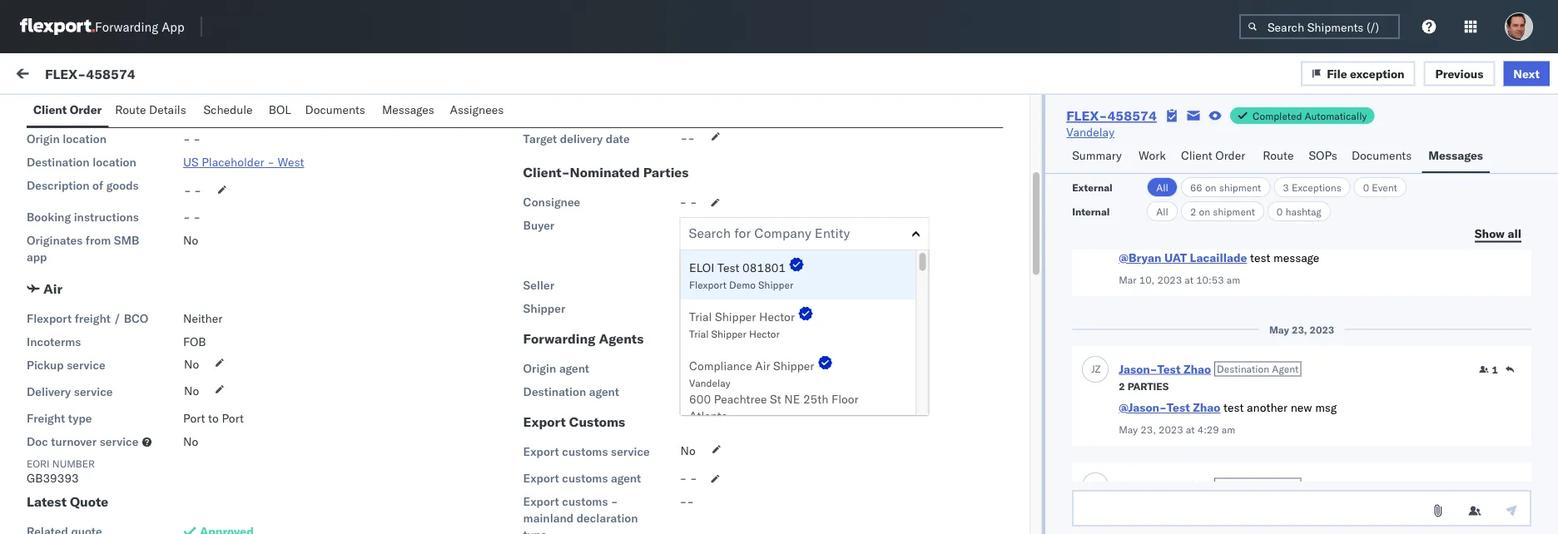 Task type: locate. For each thing, give the bounding box(es) containing it.
vandelay 600 peachtree st ne 25th floor atlanta
[[689, 377, 858, 424]]

1 horizontal spatial customs
[[569, 414, 625, 431]]

no down fob at the bottom left
[[184, 358, 199, 372]]

shipment for internal
[[1213, 205, 1255, 218]]

0 horizontal spatial vandelay
[[689, 377, 730, 390]]

agent
[[1272, 363, 1299, 375], [1272, 479, 1299, 492]]

test down @jason-test zhao button
[[1158, 478, 1181, 493]]

devan
[[180, 432, 215, 446]]

all button
[[1147, 177, 1178, 197], [1147, 201, 1178, 221]]

work for my
[[48, 64, 91, 87]]

1 port from the left
[[183, 412, 205, 426]]

0 vertical spatial freight
[[705, 385, 745, 400]]

external inside button
[[27, 106, 70, 120]]

1 exception: from the top
[[53, 336, 112, 350]]

flex- up summary
[[1067, 107, 1108, 124]]

2 inside button
[[1119, 380, 1125, 393]]

4 omkar from the top
[[81, 403, 116, 418]]

export for export customs agent
[[523, 472, 559, 486]]

0 vertical spatial test
[[1250, 251, 1271, 265]]

2 26, from the top
[[548, 243, 566, 258]]

3 savant from the top
[[119, 307, 155, 322]]

4 export from the top
[[523, 495, 559, 509]]

customs down export customs agent
[[562, 495, 608, 509]]

1 customs from the top
[[562, 445, 608, 460]]

2 all from the top
[[1156, 205, 1169, 218]]

2 vertical spatial am
[[1222, 423, 1236, 436]]

flexport
[[689, 279, 726, 291], [27, 312, 72, 326], [680, 362, 727, 376]]

2 agent from the top
[[1272, 479, 1299, 492]]

documents
[[305, 102, 365, 117], [1352, 148, 1412, 163]]

order up flex- 1854269
[[1216, 148, 1246, 163]]

2 pm from the top
[[633, 243, 651, 258]]

route inside the route details button
[[115, 102, 146, 117]]

west
[[278, 155, 304, 170]]

3
[[1283, 181, 1289, 194]]

2 jason- from the top
[[1119, 478, 1158, 493]]

1 26, from the top
[[548, 164, 566, 178]]

priority
[[27, 105, 67, 120]]

1 horizontal spatial forwarding
[[523, 331, 596, 348]]

external for external
[[1072, 181, 1113, 194]]

savant inside omkar savant button
[[119, 511, 155, 526]]

omkar savant for oct 26, 2023, 2:46 pm pdt
[[81, 307, 155, 322]]

2 2023, from the top
[[569, 243, 602, 258]]

1 resize handle column header from the left
[[499, 139, 519, 534]]

1 all from the top
[[1156, 181, 1169, 194]]

related work item/shipment
[[1205, 144, 1335, 157]]

documents button up event
[[1345, 141, 1422, 173]]

1854269
[[1239, 164, 1290, 178]]

destination down origin agent
[[523, 385, 586, 400]]

1 vertical spatial trial
[[689, 328, 708, 340]]

no
[[184, 104, 199, 119], [183, 234, 198, 248], [184, 358, 199, 372], [184, 384, 199, 399], [183, 435, 198, 450], [681, 444, 696, 459]]

flex- up 66 on shipment
[[1204, 164, 1239, 178]]

0 vertical spatial hector
[[759, 310, 795, 325]]

0 horizontal spatial external
[[27, 106, 70, 120]]

pdt for oct 26, 2023, 3:30 pm pdt
[[654, 243, 675, 258]]

external
[[27, 106, 70, 120], [1072, 181, 1113, 194]]

may down message
[[1269, 323, 1289, 336]]

buyer
[[523, 219, 555, 233]]

port to port
[[183, 412, 244, 426]]

(0) for external (0)
[[73, 106, 95, 120]]

0 horizontal spatial route
[[115, 102, 146, 117]]

client order for left client order button
[[33, 102, 102, 117]]

customs up export customs agent
[[562, 445, 608, 460]]

0 vertical spatial documents button
[[298, 95, 375, 127]]

omkar savant for oct 26, 2023, 3:30 pm pdt
[[81, 227, 155, 242]]

1 1 from the top
[[1492, 363, 1498, 376]]

shipper
[[758, 279, 793, 291], [523, 302, 565, 316], [715, 310, 756, 325], [711, 328, 746, 340], [773, 359, 814, 374]]

flexport. image
[[20, 18, 95, 35]]

all
[[1156, 181, 1169, 194], [1156, 205, 1169, 218]]

26, for oct 26, 2023, 2:45 pm pdt
[[548, 433, 566, 448]]

flexport down eloi
[[689, 279, 726, 291]]

0 vertical spatial location
[[63, 132, 106, 147]]

0 vertical spatial client order
[[33, 102, 102, 117]]

am right 4:29
[[1222, 423, 1236, 436]]

export for export customs
[[523, 414, 566, 431]]

pdt right agents
[[654, 331, 675, 345]]

z for @jason-test zhao button
[[1095, 363, 1101, 375]]

2 (0) from the left
[[155, 106, 177, 120]]

0 left event
[[1363, 181, 1370, 194]]

trial shipper hector up compliance
[[689, 328, 779, 340]]

client order button
[[27, 95, 108, 127], [1175, 141, 1256, 173]]

2023 right 2271801
[[1310, 323, 1335, 336]]

1 jason-test zhao destination agent from the top
[[1119, 362, 1299, 376]]

0 vertical spatial type
[[68, 412, 92, 426]]

vandelay inside the vandelay 600 peachtree st ne 25th floor atlanta
[[689, 377, 730, 390]]

-
[[681, 131, 688, 146], [688, 131, 695, 146], [183, 132, 190, 147], [193, 132, 201, 147], [267, 155, 275, 170], [184, 184, 191, 198], [194, 184, 201, 198], [680, 195, 687, 210], [690, 195, 697, 210], [183, 210, 190, 225], [193, 210, 201, 225], [865, 243, 872, 258], [680, 278, 687, 293], [690, 278, 697, 293], [680, 302, 687, 316], [690, 302, 697, 316], [680, 472, 687, 486], [690, 472, 697, 486], [611, 495, 618, 509], [680, 495, 687, 509], [687, 495, 694, 509]]

omkar savant up goods
[[81, 148, 155, 162]]

4 resize handle column header from the left
[[1516, 139, 1536, 534]]

0 horizontal spatial a
[[87, 464, 94, 479]]

0 for 0 event
[[1363, 181, 1370, 194]]

0 horizontal spatial test
[[1224, 400, 1244, 415]]

list box containing eloi test 081801
[[681, 251, 929, 432]]

origin up destination agent
[[523, 362, 556, 376]]

service up export customs agent
[[611, 445, 650, 460]]

customs down the export customs service
[[562, 472, 608, 486]]

2 for 2 on shipment
[[1190, 205, 1197, 218]]

1 omkar from the top
[[81, 148, 116, 162]]

all for 66
[[1156, 181, 1169, 194]]

1 vertical spatial air
[[755, 359, 770, 374]]

hector down flexport demo shipper on the bottom of page
[[759, 310, 795, 325]]

forwarding
[[95, 19, 158, 35], [523, 331, 596, 348]]

1 horizontal spatial type
[[523, 528, 547, 534]]

4 pm from the top
[[633, 433, 651, 448]]

1 vertical spatial client order
[[1181, 148, 1246, 163]]

export inside export customs - mainland declaration type
[[523, 495, 559, 509]]

origin agent
[[523, 362, 589, 376]]

on for 2
[[1199, 205, 1210, 218]]

export customs - mainland declaration type
[[523, 495, 638, 534]]

2023 inside @jason-test zhao test another new msg may 23, 2023 at 4:29 am
[[1159, 423, 1184, 436]]

pickup service
[[27, 358, 106, 373]]

vandelay
[[1067, 125, 1115, 139], [689, 377, 730, 390]]

another
[[1247, 400, 1288, 415]]

flex- 2271801
[[1204, 331, 1290, 345]]

0 vertical spatial zhao
[[1184, 362, 1211, 376]]

at left 4:29
[[1186, 423, 1195, 436]]

1 vertical spatial route
[[1263, 148, 1294, 163]]

flex- down the 10:53
[[1204, 331, 1239, 345]]

4 omkar savant from the top
[[81, 403, 155, 418]]

pdt for oct 26, 2023, 4:00 pm pdt
[[654, 164, 675, 178]]

@jason-
[[1119, 400, 1167, 415]]

1 vertical spatial origin
[[523, 362, 556, 376]]

test inside @bryan uat lacaillade test message mar 10, 2023 at 10:53 am
[[1250, 251, 1271, 265]]

2
[[1190, 205, 1197, 218], [1119, 380, 1125, 393]]

1 horizontal spatial work
[[1139, 148, 1166, 163]]

1 vertical spatial messages button
[[1422, 141, 1490, 173]]

all button for 66
[[1147, 177, 1178, 197]]

flex- for oct 26, 2023, 2:45 pm pdt
[[1204, 433, 1239, 448]]

3 export from the top
[[523, 472, 559, 486]]

order for left client order button
[[70, 102, 102, 117]]

hashtag
[[1286, 205, 1322, 218]]

test
[[1250, 251, 1271, 265], [1224, 400, 1244, 415]]

1 horizontal spatial origin
[[523, 362, 556, 376]]

1 horizontal spatial test
[[1250, 251, 1271, 265]]

air up partner
[[755, 359, 770, 374]]

0 horizontal spatial messages button
[[375, 95, 443, 127]]

all button down work button
[[1147, 177, 1178, 197]]

pm right 4:00
[[633, 164, 651, 178]]

4 oct from the top
[[526, 433, 545, 448]]

1 vertical spatial uat
[[680, 385, 702, 400]]

forwarding app
[[95, 19, 185, 35]]

2 oct from the top
[[526, 243, 545, 258]]

2 pdt from the top
[[654, 243, 675, 258]]

agent for origin agent
[[559, 362, 589, 376]]

3 omkar from the top
[[81, 307, 116, 322]]

from
[[86, 234, 111, 248]]

am inside @jason-test zhao test another new msg may 23, 2023 at 4:29 am
[[1222, 423, 1236, 436]]

uat freight partner link
[[680, 384, 812, 401]]

1 horizontal spatial route
[[1263, 148, 1294, 163]]

1 omkar savant from the top
[[81, 148, 155, 162]]

agent for destination agent
[[589, 385, 619, 400]]

1 horizontal spatial 23,
[[1292, 323, 1307, 336]]

flex- for oct 26, 2023, 4:00 pm pdt
[[1204, 164, 1239, 178]]

omkar down delivery service
[[81, 403, 116, 418]]

1 horizontal spatial messages button
[[1422, 141, 1490, 173]]

2 z from the top
[[1095, 480, 1101, 492]]

1 horizontal spatial client order button
[[1175, 141, 1256, 173]]

pdt right '2:45'
[[654, 433, 675, 448]]

0 horizontal spatial flex-458574
[[45, 65, 135, 82]]

vandelay for vandelay
[[1067, 125, 1115, 139]]

0 horizontal spatial 23,
[[1141, 423, 1156, 436]]

may
[[1269, 323, 1289, 336], [1119, 423, 1138, 436]]

1 vertical spatial at
[[1186, 423, 1195, 436]]

at
[[1185, 273, 1194, 286], [1186, 423, 1195, 436]]

client-nominated parties
[[523, 164, 689, 181]]

peachtree
[[714, 393, 767, 407]]

omkar down quote
[[81, 511, 116, 526]]

1 horizontal spatial message
[[193, 106, 242, 120]]

1 pm from the top
[[633, 164, 651, 178]]

client order up 66 on shipment
[[1181, 148, 1246, 163]]

2 jason-test zhao destination agent from the top
[[1119, 478, 1299, 493]]

may 23, 2023
[[1269, 323, 1335, 336]]

omkar savant inside button
[[81, 511, 155, 526]]

forwarding app link
[[20, 18, 185, 35]]

demo
[[729, 279, 755, 291]]

0 vertical spatial agent
[[559, 362, 589, 376]]

zhao for first 1 button from the bottom of the page's jason-test zhao button
[[1184, 478, 1211, 493]]

no left the schedule
[[184, 104, 199, 119]]

vandelay up summary
[[1067, 125, 1115, 139]]

pm for 3:30
[[633, 243, 651, 258]]

compliance
[[689, 359, 752, 374]]

3 exceptions
[[1283, 181, 1342, 194]]

oct for oct 26, 2023, 3:30 pm pdt
[[526, 243, 545, 258]]

2 for 2 parties
[[1119, 380, 1125, 393]]

pm
[[633, 164, 651, 178], [633, 243, 651, 258], [633, 331, 651, 345], [633, 433, 651, 448]]

test down parties
[[1167, 400, 1190, 415]]

may down @jason-
[[1119, 423, 1138, 436]]

2 omkar from the top
[[81, 227, 116, 242]]

@bryan
[[1119, 251, 1162, 265]]

3 2023, from the top
[[569, 331, 602, 345]]

2023, left 3:30
[[569, 243, 602, 258]]

0 vertical spatial trial
[[689, 310, 712, 325]]

on for 66
[[1205, 181, 1217, 194]]

5 omkar from the top
[[81, 511, 116, 526]]

omkar up filing
[[81, 148, 116, 162]]

4 2023, from the top
[[569, 433, 602, 448]]

- -
[[183, 132, 201, 147], [184, 184, 201, 198], [680, 195, 697, 210], [183, 210, 201, 225], [680, 278, 697, 293], [680, 302, 697, 316], [680, 472, 697, 486]]

uat inside @bryan uat lacaillade test message mar 10, 2023 at 10:53 am
[[1165, 251, 1187, 265]]

a right is
[[87, 464, 94, 479]]

1 for second 1 button from the bottom of the page
[[1492, 363, 1498, 376]]

customs for agent
[[562, 472, 608, 486]]

am right the 10:53
[[1227, 273, 1241, 286]]

4 26, from the top
[[548, 433, 566, 448]]

on
[[1205, 181, 1217, 194], [1199, 205, 1210, 218]]

list box
[[681, 251, 929, 432]]

route down import
[[115, 102, 146, 117]]

458574 up work button
[[1108, 107, 1157, 124]]

freight up doc
[[27, 412, 65, 426]]

2023, for 2:45
[[569, 433, 602, 448]]

4 pdt from the top
[[654, 433, 675, 448]]

1 all button from the top
[[1147, 177, 1178, 197]]

2 j from the top
[[1091, 480, 1095, 492]]

1 vertical spatial freight
[[27, 412, 65, 426]]

client
[[33, 102, 67, 117], [1181, 148, 1213, 163]]

0 vertical spatial all button
[[1147, 177, 1178, 197]]

port right 'to'
[[222, 412, 244, 426]]

2 omkar savant from the top
[[81, 227, 155, 242]]

2 exception: from the top
[[53, 432, 112, 446]]

agent up destination agent
[[559, 362, 589, 376]]

pm right 2:46
[[633, 331, 651, 345]]

0 vertical spatial work
[[161, 68, 189, 83]]

3 resize handle column header from the left
[[1177, 139, 1197, 534]]

2 savant from the top
[[119, 227, 155, 242]]

2023, down delivery
[[569, 164, 602, 178]]

customs inside export customs - mainland declaration type
[[562, 495, 608, 509]]

3 26, from the top
[[548, 331, 566, 345]]

zhao up @jason-test zhao button
[[1184, 362, 1211, 376]]

messages left assignees
[[382, 102, 434, 117]]

1 vertical spatial 458574
[[1108, 107, 1157, 124]]

entity
[[815, 225, 850, 242]]

1 vertical spatial internal
[[1072, 205, 1110, 218]]

may inside @jason-test zhao test another new msg may 23, 2023 at 4:29 am
[[1119, 423, 1138, 436]]

jason-test zhao destination agent for second 1 button from the bottom of the page jason-test zhao button
[[1119, 362, 1299, 376]]

1 vertical spatial external
[[1072, 181, 1113, 194]]

origin down the priority
[[27, 132, 60, 147]]

messages button
[[375, 95, 443, 127], [1422, 141, 1490, 173]]

trial shipper hector down demo
[[689, 310, 795, 325]]

0 vertical spatial client order button
[[27, 95, 108, 127]]

j z
[[1091, 363, 1101, 375], [1091, 480, 1101, 492]]

1 vertical spatial 1
[[1492, 480, 1498, 492]]

1 jason-test zhao button from the top
[[1119, 362, 1211, 376]]

client for client order button to the bottom
[[1181, 148, 1213, 163]]

work up flex- 1854269
[[1242, 144, 1264, 157]]

2 customs from the top
[[562, 472, 608, 486]]

1 vertical spatial shipment
[[1219, 181, 1261, 194]]

flexport inside list box
[[689, 279, 726, 291]]

1 pdt from the top
[[654, 164, 675, 178]]

0 vertical spatial forwarding
[[95, 19, 158, 35]]

4 savant from the top
[[119, 403, 155, 418]]

order up the origin location
[[70, 102, 102, 117]]

None field
[[689, 219, 693, 249]]

customs for service
[[562, 445, 608, 460]]

1 vertical spatial 0
[[1277, 205, 1283, 218]]

2023 right '10,' on the bottom right
[[1158, 273, 1182, 286]]

omkar left bco
[[81, 307, 116, 322]]

type up the doc turnover service
[[68, 412, 92, 426]]

0 vertical spatial work
[[48, 64, 91, 87]]

23,
[[1292, 323, 1307, 336], [1141, 423, 1156, 436]]

(0) inside button
[[155, 106, 177, 120]]

458574 down 'forwarding app' link
[[86, 65, 135, 82]]

forwarding for forwarding agents
[[523, 331, 596, 348]]

omkar savant down "instructions"
[[81, 227, 155, 242]]

i am filing a commendation report
[[50, 177, 228, 191]]

2023,
[[569, 164, 602, 178], [569, 243, 602, 258], [569, 331, 602, 345], [569, 433, 602, 448]]

client order
[[33, 102, 102, 117], [1181, 148, 1246, 163]]

3 omkar savant from the top
[[81, 307, 155, 322]]

1 export from the top
[[523, 414, 566, 431]]

location up destination location
[[63, 132, 106, 147]]

1 vertical spatial agent
[[589, 385, 619, 400]]

458574 down another
[[1239, 433, 1283, 448]]

- - for consignee
[[680, 195, 697, 210]]

23, down @jason-
[[1141, 423, 1156, 436]]

5 omkar savant from the top
[[81, 511, 155, 526]]

3 pdt from the top
[[654, 331, 675, 345]]

am
[[56, 177, 72, 191], [1227, 273, 1241, 286], [1222, 423, 1236, 436]]

route inside route 'button'
[[1263, 148, 1294, 163]]

0 horizontal spatial 2
[[1119, 380, 1125, 393]]

1 vertical spatial 2
[[1119, 380, 1125, 393]]

show
[[1475, 226, 1505, 241]]

1 vertical spatial test
[[1224, 400, 1244, 415]]

1 2023, from the top
[[569, 164, 602, 178]]

1 oct from the top
[[526, 164, 545, 178]]

agent down 2271801
[[1272, 363, 1299, 375]]

1 j from the top
[[1091, 363, 1095, 375]]

shipper up compliance
[[711, 328, 746, 340]]

test
[[717, 261, 739, 276], [1158, 362, 1181, 376], [1167, 400, 1190, 415], [1158, 478, 1181, 493]]

1 for first 1 button from the bottom of the page
[[1492, 480, 1498, 492]]

pm right '2:45'
[[633, 433, 651, 448]]

2 export from the top
[[523, 445, 559, 460]]

message for message
[[52, 144, 92, 157]]

1 vertical spatial client
[[1181, 148, 1213, 163]]

exception: for exception: unknown customs
[[53, 336, 112, 350]]

23, inside @jason-test zhao test another new msg may 23, 2023 at 4:29 am
[[1141, 423, 1156, 436]]

on down 66
[[1199, 205, 1210, 218]]

0 vertical spatial z
[[1095, 363, 1101, 375]]

2023 down @jason-test zhao button
[[1159, 423, 1184, 436]]

jason-test zhao button for first 1 button from the bottom of the page
[[1119, 478, 1211, 493]]

0 horizontal spatial forwarding
[[95, 19, 158, 35]]

1 1 button from the top
[[1479, 363, 1498, 376]]

flexport up 600
[[680, 362, 727, 376]]

omkar savant up exception: warehouse devan
[[81, 403, 155, 418]]

26, down time
[[548, 164, 566, 178]]

0 vertical spatial j
[[1091, 363, 1095, 375]]

no down atlanta
[[681, 444, 696, 459]]

pm for 2:45
[[633, 433, 651, 448]]

1 vertical spatial order
[[1216, 148, 1246, 163]]

2 trial shipper hector from the top
[[689, 328, 779, 340]]

2 left parties
[[1119, 380, 1125, 393]]

at inside @jason-test zhao test another new msg may 23, 2023 at 4:29 am
[[1186, 423, 1195, 436]]

forwarding for forwarding app
[[95, 19, 158, 35]]

3 oct from the top
[[526, 331, 545, 345]]

agent down '2:45'
[[611, 472, 641, 486]]

j
[[1091, 363, 1095, 375], [1091, 480, 1095, 492]]

flexport up incoterms at the left of page
[[27, 312, 72, 326]]

1 jason- from the top
[[1119, 362, 1158, 376]]

1 (0) from the left
[[73, 106, 95, 120]]

time
[[527, 144, 549, 157]]

on right 66
[[1205, 181, 1217, 194]]

1 z from the top
[[1095, 363, 1101, 375]]

location for origin location
[[63, 132, 106, 147]]

type inside export customs - mainland declaration type
[[523, 528, 547, 534]]

zhao down 4:29
[[1184, 478, 1211, 493]]

0 vertical spatial 1 button
[[1479, 363, 1498, 376]]

0 vertical spatial jason-test zhao destination agent
[[1119, 362, 1299, 376]]

1 vertical spatial exception:
[[53, 432, 112, 446]]

1
[[1492, 363, 1498, 376], [1492, 480, 1498, 492]]

destination down flex- 458574
[[1217, 479, 1270, 492]]

my
[[17, 64, 43, 87]]

0 vertical spatial documents
[[305, 102, 365, 117]]

j z for first 1 button from the bottom of the page
[[1091, 480, 1101, 492]]

order for client order button to the bottom
[[1216, 148, 1246, 163]]

3 pm from the top
[[633, 331, 651, 345]]

import work
[[124, 68, 189, 83]]

0 horizontal spatial port
[[183, 412, 205, 426]]

2 1 from the top
[[1492, 480, 1498, 492]]

shipment for external
[[1219, 181, 1261, 194]]

agent up export customs
[[589, 385, 619, 400]]

26,
[[548, 164, 566, 178], [548, 243, 566, 258], [548, 331, 566, 345], [548, 433, 566, 448]]

floats
[[103, 256, 133, 271]]

1 vertical spatial may
[[1119, 423, 1138, 436]]

0 horizontal spatial order
[[70, 102, 102, 117]]

omkar savant for oct 26, 2023, 2:45 pm pdt
[[81, 403, 155, 418]]

0 horizontal spatial type
[[68, 412, 92, 426]]

1 horizontal spatial external
[[1072, 181, 1113, 194]]

1 horizontal spatial uat
[[1165, 251, 1187, 265]]

customs for -
[[562, 495, 608, 509]]

work right summary 'button'
[[1139, 148, 1166, 163]]

uat up atlanta
[[680, 385, 702, 400]]

order
[[70, 102, 102, 117], [1216, 148, 1246, 163]]

commendation
[[114, 177, 193, 191]]

file exception
[[1327, 66, 1405, 81]]

test inside @jason-test zhao test another new msg may 23, 2023 at 4:29 am
[[1224, 400, 1244, 415]]

zhao up 4:29
[[1193, 400, 1221, 415]]

oct 26, 2023, 2:46 pm pdt
[[526, 331, 675, 345]]

trial up compliance
[[689, 328, 708, 340]]

0 vertical spatial external
[[27, 106, 70, 120]]

3 customs from the top
[[562, 495, 608, 509]]

1 vertical spatial j
[[1091, 480, 1095, 492]]

pdt for oct 26, 2023, 2:46 pm pdt
[[654, 331, 675, 345]]

port left 'to'
[[183, 412, 205, 426]]

1 savant from the top
[[119, 148, 155, 162]]

zhao for second 1 button from the bottom of the page jason-test zhao button
[[1184, 362, 1211, 376]]

new
[[1291, 400, 1312, 415]]

work right import
[[161, 68, 189, 83]]

location up goods
[[93, 155, 136, 170]]

2:45
[[605, 433, 630, 448]]

destination
[[27, 155, 90, 170], [1217, 363, 1270, 375], [523, 385, 586, 400], [1217, 479, 1270, 492]]

1 agent from the top
[[1272, 363, 1299, 375]]

1 vertical spatial jason-test zhao button
[[1119, 478, 1211, 493]]

air down whatever
[[43, 281, 63, 298]]

2 vertical spatial shipment
[[1213, 205, 1255, 218]]

1 horizontal spatial client
[[1181, 148, 1213, 163]]

doc turnover service
[[27, 435, 138, 450]]

resize handle column header for message
[[499, 139, 519, 534]]

2 all button from the top
[[1147, 201, 1178, 221]]

0 vertical spatial 0
[[1363, 181, 1370, 194]]

1 vertical spatial 23,
[[1141, 423, 1156, 436]]

international
[[729, 362, 802, 376]]

route button
[[1256, 141, 1302, 173]]

uat right @bryan
[[1165, 251, 1187, 265]]

23, right 2271801
[[1292, 323, 1307, 336]]

1 j z from the top
[[1091, 363, 1101, 375]]

0 horizontal spatial uat
[[680, 385, 702, 400]]

2 port from the left
[[222, 412, 244, 426]]

Search Shipments (/) text field
[[1240, 14, 1400, 39]]

destination location
[[27, 155, 136, 170]]

omkar savant
[[81, 148, 155, 162], [81, 227, 155, 242], [81, 307, 155, 322], [81, 403, 155, 418], [81, 511, 155, 526]]

route for route details
[[115, 102, 146, 117]]

whatever
[[50, 256, 100, 271]]

flex-458574 up summary
[[1067, 107, 1157, 124]]

1 vertical spatial z
[[1095, 480, 1101, 492]]

2 jason-test zhao button from the top
[[1119, 478, 1211, 493]]

filing
[[75, 177, 102, 191]]

resize handle column header for related work item/shipment
[[1516, 139, 1536, 534]]

jason-test zhao destination agent down 4:29
[[1119, 478, 1299, 493]]

2 j z from the top
[[1091, 480, 1101, 492]]

parties
[[1128, 380, 1169, 393]]

jason-test zhao button for second 1 button from the bottom of the page
[[1119, 362, 1211, 376]]

1 trial from the top
[[689, 310, 712, 325]]

event
[[1372, 181, 1398, 194]]

j for @jason-test zhao button
[[1091, 363, 1095, 375]]

1 vertical spatial on
[[1199, 205, 1210, 218]]

2 vertical spatial 2023
[[1159, 423, 1184, 436]]

jason-test zhao destination agent
[[1119, 362, 1299, 376], [1119, 478, 1299, 493]]

a right of
[[105, 177, 111, 191]]

agent down flex- 458574
[[1272, 479, 1299, 492]]

2 resize handle column header from the left
[[838, 139, 858, 534]]

a inside this is a partnership.
[[87, 464, 94, 479]]

0 vertical spatial a
[[105, 177, 111, 191]]

message inside button
[[193, 106, 242, 120]]

1 vertical spatial location
[[93, 155, 136, 170]]

0 horizontal spatial internal
[[112, 106, 152, 120]]

external (0)
[[27, 106, 95, 120]]

test left another
[[1224, 400, 1244, 415]]

oct down time
[[526, 164, 545, 178]]

1 horizontal spatial vandelay
[[1067, 125, 1115, 139]]

5 savant from the top
[[119, 511, 155, 526]]

- - for export customs agent
[[680, 472, 697, 486]]

resize handle column header
[[499, 139, 519, 534], [838, 139, 858, 534], [1177, 139, 1197, 534], [1516, 139, 1536, 534]]

2 vertical spatial zhao
[[1184, 478, 1211, 493]]

internal inside button
[[112, 106, 152, 120]]

flexport for flexport freight / bco
[[27, 312, 72, 326]]

savant for oct 26, 2023, 2:45 pm pdt
[[119, 403, 155, 418]]

0 horizontal spatial 458574
[[86, 65, 135, 82]]

1 vertical spatial flexport
[[27, 312, 72, 326]]

oct down export customs
[[526, 433, 545, 448]]

0 horizontal spatial message
[[52, 144, 92, 157]]

oct for oct 26, 2023, 2:45 pm pdt
[[526, 433, 545, 448]]

None text field
[[1072, 490, 1532, 527]]

(0) inside button
[[73, 106, 95, 120]]

service up delivery service
[[67, 358, 106, 373]]

flex- 1366815
[[1204, 243, 1290, 258]]

report
[[196, 177, 228, 191]]



Task type: vqa. For each thing, say whether or not it's contained in the screenshot.
Assignees 'button' to the left
no



Task type: describe. For each thing, give the bounding box(es) containing it.
@jason-test zhao button
[[1119, 400, 1221, 415]]

exception: warehouse devan
[[53, 432, 215, 446]]

of
[[92, 179, 103, 193]]

mar
[[1119, 273, 1137, 286]]

sops
[[1309, 148, 1338, 163]]

j z for @jason-test zhao button
[[1091, 363, 1101, 375]]

external (0) button
[[20, 98, 105, 131]]

parties
[[643, 164, 689, 181]]

2023, for 4:00
[[569, 164, 602, 178]]

4:00
[[605, 164, 630, 178]]

at inside @bryan uat lacaillade test message mar 10, 2023 at 10:53 am
[[1185, 273, 1194, 286]]

freight type
[[27, 412, 92, 426]]

test up parties
[[1158, 362, 1181, 376]]

date
[[606, 132, 630, 147]]

no for pickup service
[[184, 358, 199, 372]]

- inside export customs - mainland declaration type
[[611, 495, 618, 509]]

internal for internal
[[1072, 205, 1110, 218]]

oct for oct 26, 2023, 4:00 pm pdt
[[526, 164, 545, 178]]

0 vertical spatial flex-458574
[[45, 65, 135, 82]]

omkar inside button
[[81, 511, 116, 526]]

destination agent
[[523, 385, 619, 400]]

jason- for second 1 button from the bottom of the page jason-test zhao button
[[1119, 362, 1158, 376]]

2 on shipment
[[1190, 205, 1255, 218]]

flexport demo shipper
[[689, 279, 793, 291]]

2 vertical spatial 458574
[[1239, 433, 1283, 448]]

msg
[[1315, 400, 1337, 415]]

1 vertical spatial messages
[[1429, 148, 1483, 163]]

list
[[245, 106, 266, 120]]

am inside @bryan uat lacaillade test message mar 10, 2023 at 10:53 am
[[1227, 273, 1241, 286]]

external for external (0)
[[27, 106, 70, 120]]

26, for oct 26, 2023, 4:00 pm pdt
[[548, 164, 566, 178]]

service right turnover
[[100, 435, 138, 450]]

test for another
[[1224, 400, 1244, 415]]

app
[[27, 250, 47, 265]]

smb
[[114, 234, 139, 248]]

search
[[689, 225, 731, 242]]

no for delivery service
[[184, 384, 199, 399]]

internal (0) button
[[105, 98, 187, 131]]

0 vertical spatial shipment
[[70, 105, 120, 120]]

600
[[689, 393, 711, 407]]

work inside button
[[1139, 148, 1166, 163]]

shipper down seller
[[523, 302, 565, 316]]

forwarding agents
[[523, 331, 644, 348]]

seller
[[523, 278, 555, 293]]

2023, for 2:46
[[569, 331, 602, 345]]

omkar for oct 26, 2023, 3:30 pm pdt
[[81, 227, 116, 242]]

omkar for oct 26, 2023, 4:00 pm pdt
[[81, 148, 116, 162]]

flex- for oct 26, 2023, 2:46 pm pdt
[[1204, 331, 1239, 345]]

automatically
[[1305, 109, 1367, 122]]

flex- right my
[[45, 65, 86, 82]]

eori
[[27, 458, 50, 470]]

description
[[27, 179, 90, 193]]

savant for oct 26, 2023, 3:30 pm pdt
[[119, 227, 155, 242]]

j for first 1 button from the bottom of the page
[[1091, 480, 1095, 492]]

pdt for oct 26, 2023, 2:45 pm pdt
[[654, 433, 675, 448]]

- - for description of goods
[[184, 184, 201, 198]]

66 on shipment
[[1190, 181, 1261, 194]]

compliance  air shipper
[[689, 359, 814, 374]]

2 parties button
[[1119, 378, 1169, 393]]

jason-test zhao destination agent for first 1 button from the bottom of the page's jason-test zhao button
[[1119, 478, 1299, 493]]

air inside list box
[[755, 359, 770, 374]]

bco
[[124, 312, 148, 326]]

oct for oct 26, 2023, 2:46 pm pdt
[[526, 331, 545, 345]]

message list
[[193, 106, 266, 120]]

export customs agent
[[523, 472, 641, 486]]

1 horizontal spatial freight
[[705, 385, 745, 400]]

0 vertical spatial 458574
[[86, 65, 135, 82]]

1 vertical spatial client order button
[[1175, 141, 1256, 173]]

client order for client order button to the bottom
[[1181, 148, 1246, 163]]

pickup
[[27, 358, 64, 373]]

test inside @jason-test zhao test another new msg may 23, 2023 at 4:29 am
[[1167, 400, 1190, 415]]

number
[[52, 458, 95, 470]]

- - for shipper
[[680, 302, 697, 316]]

all for 2
[[1156, 205, 1169, 218]]

assignees button
[[443, 95, 513, 127]]

agent for first 1 button from the bottom of the page's jason-test zhao button
[[1272, 479, 1299, 492]]

omkar savant for oct 26, 2023, 4:00 pm pdt
[[81, 148, 155, 162]]

file
[[1327, 66, 1347, 81]]

jason- for first 1 button from the bottom of the page's jason-test zhao button
[[1119, 478, 1158, 493]]

flexport international llc
[[680, 362, 826, 376]]

previous button
[[1424, 61, 1495, 86]]

delivery
[[27, 385, 71, 400]]

0 vertical spatial am
[[56, 177, 72, 191]]

all
[[1508, 226, 1522, 241]]

66
[[1190, 181, 1203, 194]]

(0) for internal (0)
[[155, 106, 177, 120]]

3:30
[[605, 243, 630, 258]]

bol
[[269, 102, 291, 117]]

0 event
[[1363, 181, 1398, 194]]

0 horizontal spatial messages
[[382, 102, 434, 117]]

26, for oct 26, 2023, 2:46 pm pdt
[[548, 331, 566, 345]]

2 parties
[[1119, 380, 1169, 393]]

description of goods
[[27, 179, 139, 193]]

details
[[149, 102, 186, 117]]

pm for 4:00
[[633, 164, 651, 178]]

flex- for oct 26, 2023, 3:30 pm pdt
[[1204, 243, 1239, 258]]

2271801
[[1239, 331, 1290, 345]]

0 horizontal spatial documents button
[[298, 95, 375, 127]]

route details button
[[108, 95, 197, 127]]

shipper down 081801
[[758, 279, 793, 291]]

10,
[[1139, 273, 1155, 286]]

flex-458574 link
[[1067, 107, 1157, 124]]

completed
[[1253, 109, 1302, 122]]

internal (0)
[[112, 106, 177, 120]]

gb39393
[[27, 472, 79, 486]]

export customs
[[523, 414, 625, 431]]

st
[[770, 393, 781, 407]]

081801
[[742, 261, 786, 276]]

message list button
[[187, 98, 272, 131]]

0 vertical spatial --
[[681, 131, 695, 146]]

2:46
[[605, 331, 630, 345]]

0 horizontal spatial freight
[[27, 412, 65, 426]]

us
[[183, 155, 199, 170]]

25th
[[803, 393, 828, 407]]

2 vertical spatial agent
[[611, 472, 641, 486]]

partnership.
[[50, 481, 115, 495]]

0 vertical spatial may
[[1269, 323, 1289, 336]]

1 vertical spatial customs
[[569, 414, 625, 431]]

mainland
[[523, 512, 574, 526]]

import work button
[[124, 68, 189, 83]]

agents
[[599, 331, 644, 348]]

1 horizontal spatial 458574
[[1108, 107, 1157, 124]]

1 trial shipper hector from the top
[[689, 310, 795, 325]]

omkar for oct 26, 2023, 2:46 pm pdt
[[81, 307, 116, 322]]

company
[[754, 225, 811, 242]]

- - for seller
[[680, 278, 697, 293]]

omkar for oct 26, 2023, 2:45 pm pdt
[[81, 403, 116, 418]]

savant for oct 26, 2023, 2:46 pm pdt
[[119, 307, 155, 322]]

origin for origin location
[[27, 132, 60, 147]]

this
[[50, 464, 72, 479]]

test up flexport demo shipper on the bottom of page
[[717, 261, 739, 276]]

client for left client order button
[[33, 102, 67, 117]]

2023 inside @bryan uat lacaillade test message mar 10, 2023 at 10:53 am
[[1158, 273, 1182, 286]]

@bryan uat lacaillade button
[[1119, 251, 1247, 265]]

location for destination location
[[93, 155, 136, 170]]

exception: for exception: warehouse devan
[[53, 432, 112, 446]]

flexport for flexport international llc
[[680, 362, 727, 376]]

sops button
[[1302, 141, 1345, 173]]

next button
[[1504, 61, 1550, 86]]

schedule button
[[197, 95, 262, 127]]

shipper down flexport demo shipper on the bottom of page
[[715, 310, 756, 325]]

2 trial from the top
[[689, 328, 708, 340]]

shipper up ne
[[773, 359, 814, 374]]

app
[[162, 19, 185, 35]]

export for export customs - mainland declaration type
[[523, 495, 559, 509]]

export for export customs service
[[523, 445, 559, 460]]

1 vertical spatial documents button
[[1345, 141, 1422, 173]]

route for route
[[1263, 148, 1294, 163]]

2 1 button from the top
[[1479, 480, 1498, 493]]

message for message list
[[193, 106, 242, 120]]

oct 26, 2023, 4:00 pm pdt
[[526, 164, 675, 178]]

1 vertical spatial 2023
[[1310, 323, 1335, 336]]

test for message
[[1250, 251, 1271, 265]]

pm for 2:46
[[633, 331, 651, 345]]

completed automatically
[[1253, 109, 1367, 122]]

target
[[523, 132, 557, 147]]

zhao inside @jason-test zhao test another new msg may 23, 2023 at 4:29 am
[[1193, 400, 1221, 415]]

destination up the 'i' at left
[[27, 155, 90, 170]]

documents for the bottom documents button
[[1352, 148, 1412, 163]]

exception
[[1350, 66, 1405, 81]]

0 horizontal spatial air
[[43, 281, 63, 298]]

0 vertical spatial 23,
[[1292, 323, 1307, 336]]

internal for internal (0)
[[112, 106, 152, 120]]

26, for oct 26, 2023, 3:30 pm pdt
[[548, 243, 566, 258]]

vandelay for vandelay 600 peachtree st ne 25th floor atlanta
[[689, 377, 730, 390]]

0 horizontal spatial client order button
[[27, 95, 108, 127]]

no down report
[[183, 234, 198, 248]]

savant for oct 26, 2023, 4:00 pm pdt
[[119, 148, 155, 162]]

previous
[[1436, 66, 1484, 81]]

no down port to port
[[183, 435, 198, 450]]

destination down flex- 2271801
[[1217, 363, 1270, 375]]

quote
[[70, 494, 108, 511]]

warehouse
[[115, 432, 177, 446]]

no for export customs service
[[681, 444, 696, 459]]

no for priority shipment
[[184, 104, 199, 119]]

i
[[50, 177, 53, 191]]

agent for second 1 button from the bottom of the page jason-test zhao button
[[1272, 363, 1299, 375]]

resize handle column header for time
[[838, 139, 858, 534]]

0 vertical spatial messages button
[[375, 95, 443, 127]]

0 vertical spatial customs
[[170, 336, 219, 350]]

origin for origin agent
[[523, 362, 556, 376]]

nominated
[[570, 164, 640, 181]]

0 for 0 hashtag
[[1277, 205, 1283, 218]]

2023, for 3:30
[[569, 243, 602, 258]]

1 vertical spatial hector
[[749, 328, 779, 340]]

1 vertical spatial --
[[680, 495, 694, 509]]

z for first 1 button from the bottom of the page
[[1095, 480, 1101, 492]]

next
[[1514, 66, 1540, 81]]

work button
[[1132, 141, 1175, 173]]

1 horizontal spatial flex-458574
[[1067, 107, 1157, 124]]

service down pickup service
[[74, 385, 113, 400]]



